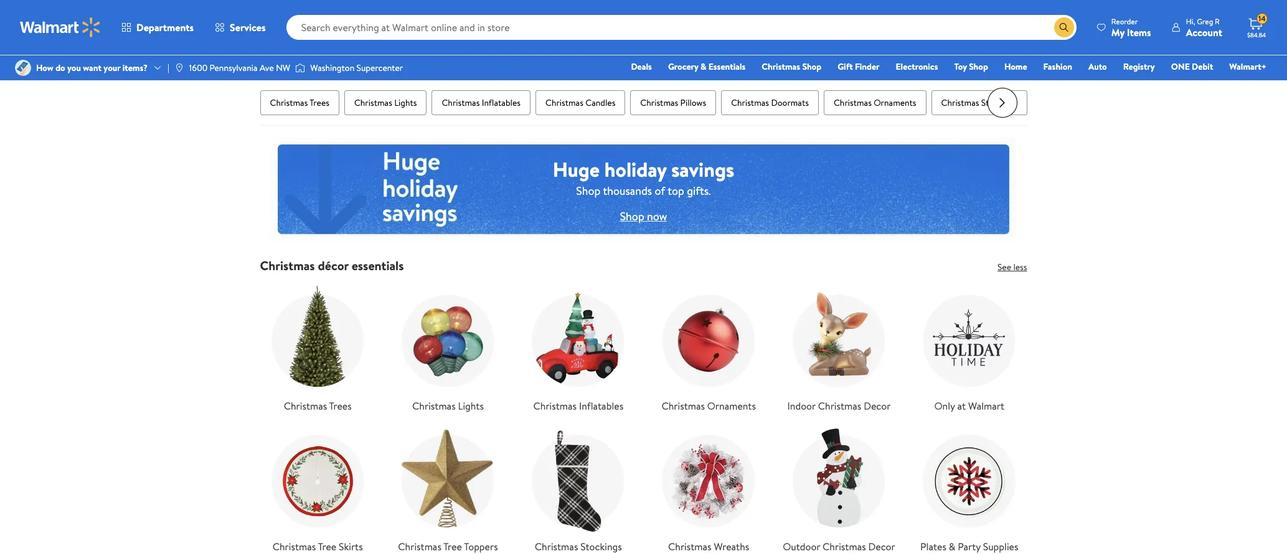 Task type: vqa. For each thing, say whether or not it's contained in the screenshot.
© 2023 Walmart Inc.
no



Task type: locate. For each thing, give the bounding box(es) containing it.
savings
[[671, 155, 734, 183]]

party
[[958, 540, 981, 553]]

home link
[[999, 60, 1033, 73]]

trees
[[310, 97, 329, 109], [329, 399, 352, 413]]

1 vertical spatial trees
[[329, 399, 352, 413]]

how
[[36, 62, 53, 74]]

gift finder link
[[832, 60, 885, 73]]

plates
[[921, 540, 947, 553]]

gifts.
[[687, 183, 711, 198]]

1 horizontal spatial christmas ornaments link
[[824, 90, 927, 115]]

indoor christmas decor
[[788, 399, 891, 413]]

washington
[[310, 62, 355, 74]]

& right grocery
[[701, 60, 707, 73]]

1 vertical spatial christmas stockings link
[[521, 424, 636, 554]]

1 horizontal spatial christmas stockings link
[[931, 90, 1028, 115]]

my
[[1112, 25, 1125, 39]]

0 horizontal spatial ornaments
[[707, 399, 756, 413]]

1 horizontal spatial inflatables
[[579, 399, 624, 413]]

hi, greg r account
[[1186, 16, 1223, 39]]

auto
[[1089, 60, 1107, 73]]

1 vertical spatial christmas lights link
[[390, 283, 506, 414]]

shop
[[802, 60, 822, 73], [969, 60, 988, 73], [576, 183, 601, 198], [620, 208, 644, 224]]

search icon image
[[1059, 22, 1069, 32]]

1 vertical spatial christmas stockings
[[535, 540, 622, 553]]

0 horizontal spatial stockings
[[581, 540, 622, 553]]

decor for outdoor christmas decor
[[869, 540, 895, 553]]

holiday
[[605, 155, 667, 183]]

pennsylvania
[[210, 62, 258, 74]]

2 christmas trees link from the top
[[260, 283, 375, 414]]

1 vertical spatial christmas inflatables
[[533, 399, 624, 413]]

0 vertical spatial inflatables
[[482, 97, 521, 109]]

0 horizontal spatial tree
[[318, 540, 336, 553]]

stockings
[[981, 97, 1018, 109], [581, 540, 622, 553]]

christmas tree toppers
[[398, 540, 498, 553]]

1 vertical spatial ornaments
[[707, 399, 756, 413]]

0 horizontal spatial lights
[[394, 97, 417, 109]]

1 tree from the left
[[318, 540, 336, 553]]

0 horizontal spatial christmas ornaments
[[662, 399, 756, 413]]

1 vertical spatial stockings
[[581, 540, 622, 553]]

0 vertical spatial christmas lights link
[[344, 90, 427, 115]]

0 vertical spatial stockings
[[981, 97, 1018, 109]]

hi,
[[1186, 16, 1195, 26]]

washington supercenter
[[310, 62, 403, 74]]

decor inside outdoor christmas decor link
[[869, 540, 895, 553]]

1 horizontal spatial christmas ornaments
[[834, 97, 917, 109]]

shop left gift
[[802, 60, 822, 73]]

decor inside indoor christmas decor "link"
[[864, 399, 891, 413]]

 image
[[15, 60, 31, 76]]

christmas décor essentials
[[260, 257, 404, 274]]

0 horizontal spatial &
[[701, 60, 707, 73]]

tree left the skirts at the left bottom
[[318, 540, 336, 553]]

only
[[935, 399, 955, 413]]

christmas pillows link
[[631, 90, 716, 115]]

Walmart Site-Wide search field
[[286, 15, 1077, 40]]

0 horizontal spatial christmas inflatables
[[442, 97, 521, 109]]

toy shop
[[954, 60, 988, 73]]

0 vertical spatial christmas stockings
[[941, 97, 1018, 109]]

0 vertical spatial decor
[[864, 399, 891, 413]]

1 horizontal spatial tree
[[444, 540, 462, 553]]

services button
[[204, 12, 276, 42]]

see less
[[998, 261, 1027, 273]]

& left party
[[949, 540, 956, 553]]

christmas
[[762, 60, 800, 73], [270, 97, 308, 109], [354, 97, 392, 109], [442, 97, 480, 109], [546, 97, 584, 109], [640, 97, 678, 109], [731, 97, 769, 109], [834, 97, 872, 109], [941, 97, 979, 109], [260, 257, 315, 274], [284, 399, 327, 413], [412, 399, 456, 413], [533, 399, 577, 413], [662, 399, 705, 413], [818, 399, 862, 413], [273, 540, 316, 553], [398, 540, 442, 553], [535, 540, 578, 553], [668, 540, 712, 553], [823, 540, 866, 553]]

less
[[1014, 261, 1027, 273]]

grocery & essentials link
[[663, 60, 751, 73]]

1 horizontal spatial ornaments
[[874, 97, 917, 109]]

1600
[[189, 62, 207, 74]]

1 vertical spatial christmas trees link
[[260, 283, 375, 414]]

1 vertical spatial inflatables
[[579, 399, 624, 413]]

christmas stockings
[[941, 97, 1018, 109], [535, 540, 622, 553]]

toy shop link
[[949, 60, 994, 73]]

1 horizontal spatial &
[[949, 540, 956, 553]]

0 vertical spatial christmas stockings link
[[931, 90, 1028, 115]]

0 horizontal spatial inflatables
[[482, 97, 521, 109]]

0 horizontal spatial christmas ornaments link
[[651, 283, 767, 414]]

ornaments
[[874, 97, 917, 109], [707, 399, 756, 413]]

&
[[701, 60, 707, 73], [949, 540, 956, 553]]

tree for skirts
[[318, 540, 336, 553]]

departments
[[136, 21, 194, 34]]

1 vertical spatial christmas lights
[[412, 399, 484, 413]]

reorder
[[1112, 16, 1138, 26]]

list
[[253, 273, 1035, 554]]

wreaths
[[714, 540, 749, 553]]

services
[[230, 21, 266, 34]]

deals link
[[626, 60, 658, 73]]

0 vertical spatial trees
[[310, 97, 329, 109]]

0 vertical spatial christmas trees
[[270, 97, 329, 109]]

candles
[[586, 97, 616, 109]]

 image
[[295, 62, 305, 74], [174, 63, 184, 73]]

departments button
[[111, 12, 204, 42]]

doormats
[[771, 97, 809, 109]]

tree for toppers
[[444, 540, 462, 553]]

shop inside huge holiday savings shop thousands of top gifts.
[[576, 183, 601, 198]]

christmas candles link
[[536, 90, 626, 115]]

only at walmart link
[[912, 283, 1027, 414]]

top
[[668, 183, 684, 198]]

christmas pillows
[[640, 97, 706, 109]]

0 horizontal spatial christmas stockings
[[535, 540, 622, 553]]

0 vertical spatial ornaments
[[874, 97, 917, 109]]

0 horizontal spatial  image
[[174, 63, 184, 73]]

tree left toppers
[[444, 540, 462, 553]]

christmas stockings link
[[931, 90, 1028, 115], [521, 424, 636, 554]]

items
[[1127, 25, 1151, 39]]

tree
[[318, 540, 336, 553], [444, 540, 462, 553]]

 image for washington supercenter
[[295, 62, 305, 74]]

plates & party supplies
[[921, 540, 1019, 553]]

inflatables inside list
[[579, 399, 624, 413]]

 image right 'nw'
[[295, 62, 305, 74]]

Search search field
[[286, 15, 1077, 40]]

shop left now
[[620, 208, 644, 224]]

christmas shop link
[[756, 60, 827, 73]]

huge
[[553, 155, 600, 183]]

christmas ornaments link
[[824, 90, 927, 115], [651, 283, 767, 414]]

christmas ornaments
[[834, 97, 917, 109], [662, 399, 756, 413]]

0 vertical spatial lights
[[394, 97, 417, 109]]

1 vertical spatial lights
[[458, 399, 484, 413]]

2 tree from the left
[[444, 540, 462, 553]]

christmas lights
[[354, 97, 417, 109], [412, 399, 484, 413]]

1 horizontal spatial lights
[[458, 399, 484, 413]]

shop right toy
[[969, 60, 988, 73]]

1 horizontal spatial stockings
[[981, 97, 1018, 109]]

shop left thousands
[[576, 183, 601, 198]]

indoor christmas decor link
[[782, 283, 897, 414]]

inflatables
[[482, 97, 521, 109], [579, 399, 624, 413]]

1 vertical spatial &
[[949, 540, 956, 553]]

 image right the |
[[174, 63, 184, 73]]

0 vertical spatial christmas inflatables link
[[432, 90, 531, 115]]

christmas inflatables
[[442, 97, 521, 109], [533, 399, 624, 413]]

1 horizontal spatial  image
[[295, 62, 305, 74]]

christmas inflatables link
[[432, 90, 531, 115], [521, 283, 636, 414]]

0 vertical spatial &
[[701, 60, 707, 73]]

0 vertical spatial christmas ornaments link
[[824, 90, 927, 115]]

christmas trees
[[270, 97, 329, 109], [284, 399, 352, 413]]

your
[[104, 62, 120, 74]]

christmas trees link
[[260, 90, 339, 115], [260, 283, 375, 414]]

shop now link
[[620, 208, 667, 224]]

huge holiday savings. shop thousands of top gifts. more merry—for less! image
[[270, 137, 1017, 242]]

huge holiday savings shop thousands of top gifts.
[[553, 155, 734, 198]]

1 vertical spatial decor
[[869, 540, 895, 553]]

& for grocery
[[701, 60, 707, 73]]

0 vertical spatial christmas trees link
[[260, 90, 339, 115]]

decor for indoor christmas decor
[[864, 399, 891, 413]]

thousands
[[603, 183, 652, 198]]

christmas inside "link"
[[818, 399, 862, 413]]



Task type: describe. For each thing, give the bounding box(es) containing it.
one debit
[[1171, 60, 1214, 73]]

one
[[1171, 60, 1190, 73]]

christmas doormats
[[731, 97, 809, 109]]

you
[[67, 62, 81, 74]]

debit
[[1192, 60, 1214, 73]]

home
[[1005, 60, 1027, 73]]

items?
[[123, 62, 148, 74]]

christmas tree skirts
[[273, 540, 363, 553]]

nw
[[276, 62, 290, 74]]

14
[[1259, 13, 1266, 24]]

finder
[[855, 60, 880, 73]]

electronics
[[896, 60, 938, 73]]

reorder my items
[[1112, 16, 1151, 39]]

see less button
[[998, 261, 1027, 273]]

supercenter
[[357, 62, 403, 74]]

do
[[56, 62, 65, 74]]

r
[[1215, 16, 1220, 26]]

toppers
[[464, 540, 498, 553]]

outdoor christmas decor link
[[782, 424, 897, 554]]

auto link
[[1083, 60, 1113, 73]]

fashion
[[1044, 60, 1073, 73]]

only at walmart
[[935, 399, 1005, 413]]

see
[[998, 261, 1012, 273]]

plates & party supplies link
[[912, 424, 1027, 554]]

grocery & essentials
[[668, 60, 746, 73]]

& for plates
[[949, 540, 956, 553]]

walmart
[[968, 399, 1005, 413]]

ave
[[260, 62, 274, 74]]

skirts
[[339, 540, 363, 553]]

shop inside "link"
[[969, 60, 988, 73]]

 image for 1600 pennsylvania ave nw
[[174, 63, 184, 73]]

1 vertical spatial christmas ornaments link
[[651, 283, 767, 414]]

account
[[1186, 25, 1223, 39]]

supplies
[[983, 540, 1019, 553]]

indoor
[[788, 399, 816, 413]]

electronics link
[[890, 60, 944, 73]]

shop now
[[620, 208, 667, 224]]

0 vertical spatial christmas lights
[[354, 97, 417, 109]]

pillows
[[681, 97, 706, 109]]

next slide for navpills list image
[[988, 88, 1017, 118]]

toy
[[954, 60, 967, 73]]

1 horizontal spatial christmas inflatables
[[533, 399, 624, 413]]

gift
[[838, 60, 853, 73]]

christmas wreaths link
[[651, 424, 767, 554]]

fashion link
[[1038, 60, 1078, 73]]

1600 pennsylvania ave nw
[[189, 62, 290, 74]]

now
[[647, 208, 667, 224]]

0 vertical spatial christmas inflatables
[[442, 97, 521, 109]]

0 horizontal spatial christmas stockings link
[[521, 424, 636, 554]]

décor
[[318, 257, 349, 274]]

how do you want your items?
[[36, 62, 148, 74]]

deals
[[631, 60, 652, 73]]

outdoor christmas decor
[[783, 540, 895, 553]]

1 horizontal spatial christmas stockings
[[941, 97, 1018, 109]]

list containing christmas trees
[[253, 273, 1035, 554]]

grocery
[[668, 60, 699, 73]]

1 vertical spatial christmas ornaments
[[662, 399, 756, 413]]

christmas tree skirts link
[[260, 424, 375, 554]]

0 vertical spatial christmas ornaments
[[834, 97, 917, 109]]

christmas candles
[[546, 97, 616, 109]]

of
[[655, 183, 665, 198]]

1 vertical spatial christmas inflatables link
[[521, 283, 636, 414]]

|
[[168, 62, 169, 74]]

1 christmas trees link from the top
[[260, 90, 339, 115]]

walmart image
[[20, 17, 101, 37]]

registry
[[1123, 60, 1155, 73]]

greg
[[1197, 16, 1213, 26]]

one debit link
[[1166, 60, 1219, 73]]

outdoor
[[783, 540, 820, 553]]

1 vertical spatial christmas trees
[[284, 399, 352, 413]]

gift finder
[[838, 60, 880, 73]]

walmart+
[[1230, 60, 1267, 73]]

christmas doormats link
[[721, 90, 819, 115]]

want
[[83, 62, 102, 74]]

christmas wreaths
[[668, 540, 749, 553]]

registry link
[[1118, 60, 1161, 73]]

essentials
[[352, 257, 404, 274]]

essentials
[[709, 60, 746, 73]]

walmart+ link
[[1224, 60, 1272, 73]]

christmas tree toppers link
[[390, 424, 506, 554]]



